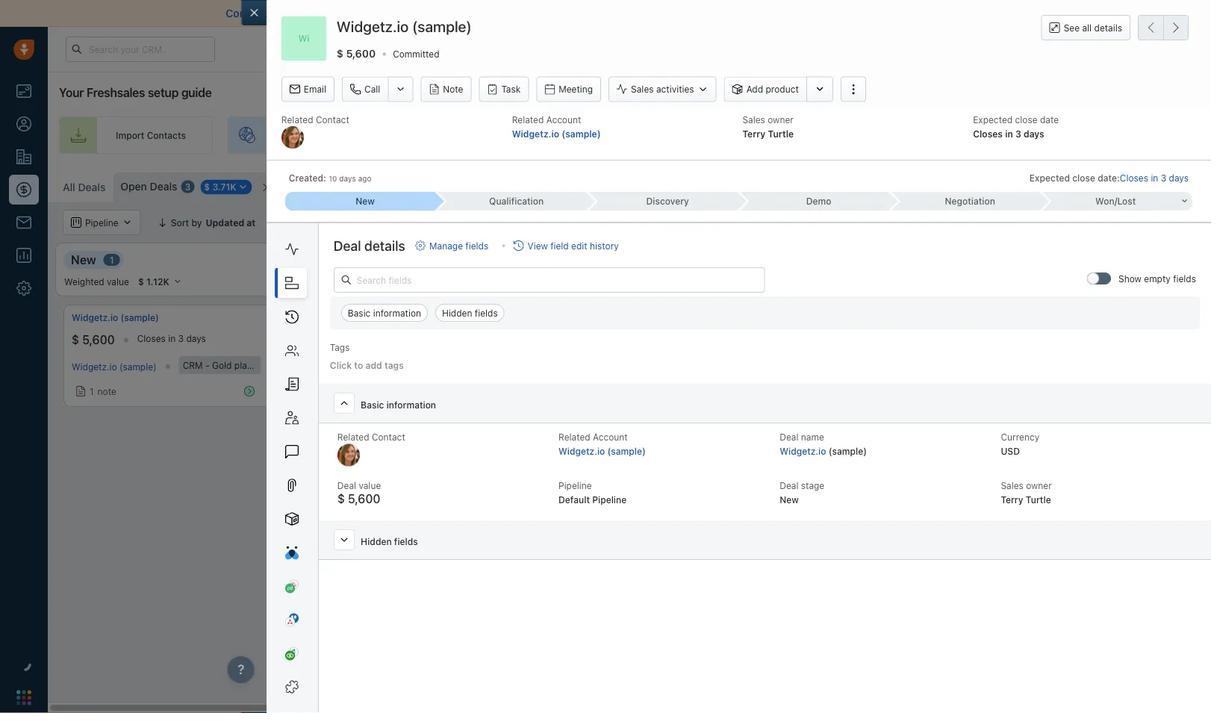 Task type: locate. For each thing, give the bounding box(es) containing it.
container_wx8msf4aqz5i3rn1 image inside 2 filters applied button
[[275, 217, 286, 228]]

widgetz.io (sample)
[[337, 18, 472, 35], [72, 313, 159, 323], [72, 361, 157, 372]]

0 horizontal spatial leads
[[356, 130, 379, 140]]

team
[[526, 130, 547, 140], [732, 130, 754, 140]]

2 acme from the top
[[314, 360, 338, 370]]

(sample) left click
[[291, 360, 328, 370]]

0 vertical spatial information
[[373, 308, 421, 318]]

pipeline right default
[[592, 495, 627, 505]]

pipeline
[[559, 481, 592, 491], [592, 495, 627, 505]]

import for import deals
[[1042, 180, 1070, 190]]

freshsales
[[87, 86, 145, 100]]

1 vertical spatial all
[[395, 217, 406, 228]]

1 vertical spatial sales
[[743, 114, 765, 125]]

acme down $ 100
[[314, 360, 338, 370]]

owner down product
[[768, 114, 794, 125]]

acme inc (sample) down 100
[[314, 360, 393, 370]]

discovery down edit
[[554, 252, 610, 267]]

details
[[1095, 22, 1123, 33], [364, 238, 405, 254]]

related up pipeline default pipeline
[[559, 432, 591, 443]]

qualification down applied
[[313, 252, 384, 267]]

0 horizontal spatial turtle
[[768, 128, 794, 139]]

1 vertical spatial pipeline
[[592, 495, 627, 505]]

2 horizontal spatial new
[[780, 495, 799, 505]]

0 horizontal spatial account
[[546, 114, 581, 125]]

information down tags click to add tags
[[387, 400, 436, 411]]

1 horizontal spatial terry
[[1001, 495, 1024, 505]]

2 inc from the top
[[341, 360, 353, 370]]

6
[[1124, 333, 1129, 344]]

turtle down currency usd
[[1026, 495, 1051, 505]]

qualification
[[489, 196, 544, 206], [313, 252, 384, 267]]

1 horizontal spatial container_wx8msf4aqz5i3rn1 image
[[858, 322, 869, 332]]

hidden down "deal value $ 5,600"
[[361, 537, 392, 547]]

close left date:
[[1073, 173, 1096, 183]]

0 horizontal spatial all
[[63, 181, 75, 193]]

add deal
[[1158, 180, 1196, 190], [642, 322, 681, 332], [873, 322, 912, 332]]

5,600 left 'closes in 3 days'
[[82, 333, 115, 347]]

1 horizontal spatial all
[[395, 217, 406, 228]]

0 vertical spatial account
[[546, 114, 581, 125]]

close for date
[[1015, 114, 1038, 125]]

note for $ 5,600
[[98, 386, 116, 397]]

1 horizontal spatial sales owner terry turtle
[[1001, 481, 1052, 505]]

guide
[[181, 86, 212, 100]]

account up pipeline default pipeline
[[593, 432, 628, 443]]

acme inc (sample)
[[314, 313, 395, 323], [314, 360, 393, 370]]

widgetz.io (sample) dialog
[[241, 0, 1211, 713]]

1 vertical spatial basic
[[361, 400, 384, 411]]

view
[[528, 240, 548, 251]]

2 horizontal spatial sales
[[1001, 481, 1024, 491]]

account down meeting button
[[546, 114, 581, 125]]

email button
[[281, 77, 335, 102]]

import
[[116, 130, 144, 140], [1042, 180, 1070, 190]]

new down all deals
[[71, 252, 96, 267]]

1 vertical spatial $ 5,600
[[72, 333, 115, 347]]

new down the ⌘
[[356, 196, 375, 206]]

1 vertical spatial related contact
[[337, 432, 405, 443]]

acme inc (sample) link
[[314, 311, 395, 324], [314, 360, 393, 370]]

route leads to your team link
[[589, 117, 781, 154]]

new
[[356, 196, 375, 206], [71, 252, 96, 267], [780, 495, 799, 505]]

your for team
[[504, 130, 523, 140]]

1 horizontal spatial owner
[[1026, 481, 1052, 491]]

widgetz.io (sample) up 'closes in 3 days'
[[72, 313, 159, 323]]

terry down usd
[[1001, 495, 1024, 505]]

0 horizontal spatial team
[[526, 130, 547, 140]]

days right 10
[[339, 174, 356, 183]]

deals for open
[[150, 180, 177, 193]]

tags
[[330, 342, 350, 353], [385, 360, 404, 371]]

2 team from the left
[[732, 130, 754, 140]]

0 horizontal spatial qualification
[[313, 252, 384, 267]]

Search your CRM... text field
[[66, 37, 215, 62]]

leads right website at the left top of the page
[[356, 130, 379, 140]]

contact up value
[[372, 432, 405, 443]]

invite your team
[[478, 130, 547, 140]]

0 horizontal spatial 1
[[90, 386, 94, 397]]

1 vertical spatial details
[[364, 238, 405, 254]]

add product
[[747, 84, 799, 95]]

0 horizontal spatial your
[[270, 7, 292, 19]]

1 note for 100
[[332, 383, 359, 394]]

1 vertical spatial tags
[[385, 360, 404, 371]]

contacts
[[147, 130, 186, 140]]

your right invite
[[504, 130, 523, 140]]

close
[[1015, 114, 1038, 125], [1073, 173, 1096, 183]]

10
[[329, 174, 337, 183]]

turtle down product
[[768, 128, 794, 139]]

0 vertical spatial tags
[[330, 342, 350, 353]]

information up the closes in nov
[[373, 308, 421, 318]]

2 filters applied button
[[265, 210, 369, 235]]

details right all
[[1095, 22, 1123, 33]]

close inside expected close date closes in 3 days
[[1015, 114, 1038, 125]]

0 vertical spatial widgetz.io (sample)
[[337, 18, 472, 35]]

history
[[590, 240, 619, 251]]

information
[[373, 308, 421, 318], [387, 400, 436, 411]]

connect your mailbox
[[226, 7, 333, 19]]

container_wx8msf4aqz5i3rn1 image
[[275, 217, 286, 228], [997, 217, 1008, 228], [628, 322, 638, 332], [318, 383, 329, 394], [75, 386, 86, 397]]

0 vertical spatial acme
[[314, 313, 339, 323]]

0 horizontal spatial 1 note
[[90, 386, 116, 397]]

discovery down route
[[646, 196, 689, 206]]

all for all deal owners
[[395, 217, 406, 228]]

import contacts
[[116, 130, 186, 140]]

tags click to add tags
[[330, 342, 404, 371]]

hidden
[[442, 308, 472, 318], [361, 537, 392, 547]]

0 horizontal spatial close
[[1015, 114, 1038, 125]]

1 horizontal spatial close
[[1073, 173, 1096, 183]]

0 vertical spatial related account widgetz.io (sample)
[[512, 114, 601, 139]]

5,600
[[346, 47, 376, 60], [82, 333, 115, 347], [348, 492, 381, 506]]

widgetz.io (sample) link up 'closes in 3 days'
[[72, 311, 159, 324]]

details down all deal owners button
[[364, 238, 405, 254]]

container_wx8msf4aqz5i3rn1 image inside quotas and forecasting link
[[997, 217, 1008, 228]]

hidden fields
[[442, 308, 498, 318], [361, 537, 418, 547]]

1 vertical spatial qualification
[[313, 252, 384, 267]]

widgetz.io (sample) down 'closes in 3 days'
[[72, 361, 157, 372]]

filters
[[300, 217, 325, 228]]

deals inside button
[[1073, 180, 1097, 190]]

owner down currency usd
[[1026, 481, 1052, 491]]

sales down add product 'button'
[[743, 114, 765, 125]]

1 horizontal spatial expected
[[1030, 173, 1070, 183]]

terry down add product 'button'
[[743, 128, 766, 139]]

leads
[[356, 130, 379, 140], [674, 130, 697, 140]]

1 leads from the left
[[356, 130, 379, 140]]

deal
[[1177, 180, 1196, 190], [408, 217, 427, 228], [334, 238, 361, 254], [662, 322, 681, 332], [892, 322, 912, 332], [780, 432, 799, 443], [337, 481, 356, 491], [780, 481, 799, 491]]

2
[[292, 217, 297, 228]]

to right route
[[699, 130, 708, 140]]

your left mailbox
[[270, 7, 292, 19]]

1
[[110, 255, 114, 265], [332, 383, 337, 394], [90, 386, 94, 397]]

see
[[1064, 22, 1080, 33]]

setup
[[148, 86, 179, 100]]

0 horizontal spatial $ 5,600
[[72, 333, 115, 347]]

0 horizontal spatial expected
[[973, 114, 1013, 125]]

1 vertical spatial container_wx8msf4aqz5i3rn1 image
[[858, 322, 869, 332]]

related contact up "bring in website leads"
[[281, 114, 349, 125]]

0 horizontal spatial discovery
[[554, 252, 610, 267]]

2 vertical spatial new
[[780, 495, 799, 505]]

basic information up the closes in nov
[[348, 308, 421, 318]]

$
[[337, 47, 343, 60], [72, 333, 79, 347], [314, 333, 322, 347], [1017, 333, 1025, 347], [337, 492, 345, 506]]

owners
[[430, 217, 461, 228]]

0 horizontal spatial deals
[[78, 181, 106, 193]]

all up deal details
[[395, 217, 406, 228]]

deals left date:
[[1073, 180, 1097, 190]]

import left contacts
[[116, 130, 144, 140]]

0 vertical spatial related contact
[[281, 114, 349, 125]]

5,600 down value
[[348, 492, 381, 506]]

import inside button
[[1042, 180, 1070, 190]]

0 vertical spatial turtle
[[768, 128, 794, 139]]

1 vertical spatial contact
[[372, 432, 405, 443]]

closes for $ 100
[[368, 333, 396, 344]]

1 vertical spatial related account widgetz.io (sample)
[[559, 432, 646, 457]]

sales left activities
[[631, 84, 654, 95]]

0 vertical spatial container_wx8msf4aqz5i3rn1 image
[[378, 217, 389, 228]]

your
[[270, 7, 292, 19], [504, 130, 523, 140], [710, 130, 730, 140]]

in for bring in website leads
[[310, 130, 318, 140]]

invite
[[478, 130, 502, 140]]

sales owner terry turtle down add product 'button'
[[743, 114, 794, 139]]

0 vertical spatial close
[[1015, 114, 1038, 125]]

0 horizontal spatial new
[[71, 252, 96, 267]]

new down "widgetz.io" link
[[780, 495, 799, 505]]

expected up and
[[1030, 173, 1070, 183]]

(sample)
[[412, 18, 472, 35], [562, 128, 601, 139], [121, 313, 159, 323], [357, 313, 395, 323], [356, 360, 393, 370], [291, 360, 328, 370], [119, 361, 157, 372], [608, 446, 646, 457], [829, 446, 867, 457]]

0
[[624, 255, 630, 265]]

note for $ 100
[[340, 383, 359, 394]]

1 horizontal spatial details
[[1095, 22, 1123, 33]]

0 horizontal spatial to
[[354, 360, 363, 371]]

add inside 'button'
[[747, 84, 763, 95]]

view field edit history link
[[514, 239, 619, 252]]

pipeline up default
[[559, 481, 592, 491]]

leads right route
[[674, 130, 697, 140]]

related contact up value
[[337, 432, 405, 443]]

sales owner terry turtle down usd
[[1001, 481, 1052, 505]]

1 vertical spatial account
[[593, 432, 628, 443]]

1 horizontal spatial your
[[504, 130, 523, 140]]

1 horizontal spatial hidden fields
[[442, 308, 498, 318]]

5,600 up call button
[[346, 47, 376, 60]]

team right invite
[[526, 130, 547, 140]]

deals right open
[[150, 180, 177, 193]]

expected inside expected close date closes in 3 days
[[973, 114, 1013, 125]]

closes
[[973, 128, 1003, 139], [1120, 173, 1149, 183], [137, 333, 166, 344], [368, 333, 396, 344], [1083, 333, 1111, 344]]

0 horizontal spatial import
[[116, 130, 144, 140]]

1 vertical spatial acme inc (sample)
[[314, 360, 393, 370]]

1 vertical spatial discovery
[[554, 252, 610, 267]]

acme up $ 100
[[314, 313, 339, 323]]

0 horizontal spatial contact
[[316, 114, 349, 125]]

$ for closes in 3 days
[[72, 333, 79, 347]]

1 for $ 100
[[332, 383, 337, 394]]

widgetz.io inside deal name widgetz.io (sample)
[[780, 446, 826, 457]]

1 team from the left
[[526, 130, 547, 140]]

tags up click
[[330, 342, 350, 353]]

all deal owners button
[[369, 210, 471, 235]]

account
[[546, 114, 581, 125], [593, 432, 628, 443]]

1 vertical spatial acme
[[314, 360, 338, 370]]

related account widgetz.io (sample) up pipeline default pipeline
[[559, 432, 646, 457]]

1 for $ 5,600
[[90, 386, 94, 397]]

0 horizontal spatial container_wx8msf4aqz5i3rn1 image
[[378, 217, 389, 228]]

related account widgetz.io (sample)
[[512, 114, 601, 139], [559, 432, 646, 457]]

open deals 3
[[121, 180, 191, 193]]

1 horizontal spatial 1 note
[[332, 383, 359, 394]]

freshworks switcher image
[[16, 690, 31, 705]]

expected close date closes in 3 days
[[973, 114, 1059, 139]]

close left the "date"
[[1015, 114, 1038, 125]]

$ for closes in 6 days
[[1017, 333, 1025, 347]]

import up and
[[1042, 180, 1070, 190]]

1 horizontal spatial add deal
[[873, 322, 912, 332]]

team down add product 'button'
[[732, 130, 754, 140]]

tags right add
[[385, 360, 404, 371]]

3
[[1016, 128, 1022, 139], [1161, 173, 1167, 183], [185, 181, 191, 192], [178, 333, 184, 344]]

website
[[320, 130, 354, 140]]

0 vertical spatial $ 5,600
[[337, 47, 376, 60]]

2 vertical spatial 5,600
[[348, 492, 381, 506]]

1 horizontal spatial qualification
[[489, 196, 544, 206]]

contact up "bring in website leads"
[[316, 114, 349, 125]]

import deals group
[[1022, 173, 1130, 198]]

date:
[[1098, 173, 1120, 183]]

deal inside button
[[1177, 180, 1196, 190]]

(sample) up the closes in nov
[[357, 313, 395, 323]]

to for leads
[[699, 130, 708, 140]]

widgetz.io (sample) up committed
[[337, 18, 472, 35]]

related account widgetz.io (sample) down meeting button
[[512, 114, 601, 139]]

0 vertical spatial discovery
[[646, 196, 689, 206]]

in inside expected close date closes in 3 days
[[1005, 128, 1013, 139]]

basic down add
[[361, 400, 384, 411]]

contact for sales
[[316, 114, 349, 125]]

widgetz.io (sample) link up pipeline default pipeline
[[559, 446, 646, 457]]

3 inside expected close date closes in 3 days
[[1016, 128, 1022, 139]]

crm
[[183, 360, 203, 370]]

gold
[[212, 360, 232, 370]]

widgetz.io (sample) link
[[512, 128, 601, 139], [72, 311, 159, 324], [72, 361, 157, 372], [559, 446, 646, 457]]

1 vertical spatial expected
[[1030, 173, 1070, 183]]

0 horizontal spatial sales owner terry turtle
[[743, 114, 794, 139]]

1 note
[[332, 383, 359, 394], [90, 386, 116, 397]]

qualification inside widgetz.io (sample) dialog
[[489, 196, 544, 206]]

basic information down add
[[361, 400, 436, 411]]

1 vertical spatial close
[[1073, 173, 1096, 183]]

basic information
[[348, 308, 421, 318], [361, 400, 436, 411]]

deals left open
[[78, 181, 106, 193]]

1 horizontal spatial account
[[593, 432, 628, 443]]

0 horizontal spatial pipeline
[[559, 481, 592, 491]]

0 horizontal spatial tags
[[330, 342, 350, 353]]

0 vertical spatial to
[[699, 130, 708, 140]]

(sample) right "widgetz.io" link
[[829, 446, 867, 457]]

0 horizontal spatial details
[[364, 238, 405, 254]]

expected for expected close date
[[973, 114, 1013, 125]]

0 vertical spatial inc
[[341, 313, 354, 323]]

add deal inside button
[[1158, 180, 1196, 190]]

1 horizontal spatial deals
[[150, 180, 177, 193]]

all inside button
[[395, 217, 406, 228]]

your freshsales setup guide
[[59, 86, 212, 100]]

expected left the "date"
[[973, 114, 1013, 125]]

1 note for 5,600
[[90, 386, 116, 397]]

related up value
[[337, 432, 369, 443]]

1 horizontal spatial to
[[699, 130, 708, 140]]

widgetz.io (sample) inside dialog
[[337, 18, 472, 35]]

sales down usd
[[1001, 481, 1024, 491]]

qualification up view
[[489, 196, 544, 206]]

acme inc (sample) link up 100
[[314, 311, 395, 324]]

route leads to your team
[[646, 130, 754, 140]]

0 vertical spatial pipeline
[[559, 481, 592, 491]]

1 horizontal spatial new
[[356, 196, 375, 206]]

date
[[1040, 114, 1059, 125]]

/
[[1115, 196, 1118, 206]]

1 vertical spatial import
[[1042, 180, 1070, 190]]

0 horizontal spatial note
[[98, 386, 116, 397]]

0 vertical spatial acme inc (sample)
[[314, 313, 395, 323]]

in
[[1005, 128, 1013, 139], [310, 130, 318, 140], [1151, 173, 1159, 183], [168, 333, 176, 344], [399, 333, 406, 344], [1114, 333, 1121, 344]]

acme inc (sample) link down 100
[[314, 360, 393, 370]]

inc up 100
[[341, 313, 354, 323]]

container_wx8msf4aqz5i3rn1 image
[[378, 217, 389, 228], [858, 322, 869, 332]]

more...
[[318, 182, 349, 193]]

call button
[[342, 77, 388, 102]]

settings
[[971, 180, 1007, 190]]

inc left add
[[341, 360, 353, 370]]

days down the "date"
[[1024, 128, 1045, 139]]

related contact
[[281, 114, 349, 125], [337, 432, 405, 443]]

basic up tags click to add tags
[[348, 308, 371, 318]]

in for closes in 3 days
[[168, 333, 176, 344]]

new link
[[285, 192, 436, 211]]

discovery
[[646, 196, 689, 206], [554, 252, 610, 267]]

add
[[366, 360, 382, 371]]

1 vertical spatial new
[[71, 252, 96, 267]]

view field edit history
[[528, 240, 619, 251]]

contact for deal
[[372, 432, 405, 443]]

days up crm
[[186, 333, 206, 344]]

1 horizontal spatial $ 5,600
[[337, 47, 376, 60]]

add
[[747, 84, 763, 95], [1158, 180, 1175, 190], [642, 322, 659, 332], [873, 322, 890, 332]]

to left add
[[354, 360, 363, 371]]

0 vertical spatial expected
[[973, 114, 1013, 125]]

your right route
[[710, 130, 730, 140]]

deal name widgetz.io (sample)
[[780, 432, 867, 457]]

to inside tags click to add tags
[[354, 360, 363, 371]]

days
[[1024, 128, 1045, 139], [1169, 173, 1189, 183], [339, 174, 356, 183], [186, 333, 206, 344], [1132, 333, 1152, 344]]

days right the 6
[[1132, 333, 1152, 344]]

0 vertical spatial all
[[63, 181, 75, 193]]

closes inside expected close date closes in 3 days
[[973, 128, 1003, 139]]

1 horizontal spatial import
[[1042, 180, 1070, 190]]

all left open
[[63, 181, 75, 193]]

days inside 'created: 10 days ago'
[[339, 174, 356, 183]]

(sample) down meeting
[[562, 128, 601, 139]]

deal inside "deal value $ 5,600"
[[337, 481, 356, 491]]

terry
[[743, 128, 766, 139], [1001, 495, 1024, 505]]

2 horizontal spatial 1
[[332, 383, 337, 394]]

import for import contacts
[[116, 130, 144, 140]]

hidden down manage fields
[[442, 308, 472, 318]]

related up "invite your team" on the left top of the page
[[512, 114, 544, 125]]

acme inc (sample) up 100
[[314, 313, 395, 323]]

hidden fields down manage fields
[[442, 308, 498, 318]]

hidden fields down "deal value $ 5,600"
[[361, 537, 418, 547]]

closes for $ 5,600
[[137, 333, 166, 344]]



Task type: vqa. For each thing, say whether or not it's contained in the screenshot.
"10"
yes



Task type: describe. For each thing, give the bounding box(es) containing it.
bring
[[285, 130, 307, 140]]

account for deal name widgetz.io (sample)
[[593, 432, 628, 443]]

in for closes in nov
[[399, 333, 406, 344]]

new inside deal stage new
[[780, 495, 799, 505]]

demo link
[[739, 192, 890, 211]]

2 horizontal spatial your
[[710, 130, 730, 140]]

committed
[[393, 49, 440, 59]]

all
[[1083, 22, 1092, 33]]

deals for all
[[78, 181, 106, 193]]

closes in 3 days link
[[1120, 172, 1189, 184]]

import deals
[[1042, 180, 1097, 190]]

meeting
[[559, 84, 593, 95]]

negotiation
[[945, 196, 995, 206]]

3 inside open deals 3
[[185, 181, 191, 192]]

$ 5,600 inside widgetz.io (sample) dialog
[[337, 47, 376, 60]]

edit
[[571, 240, 588, 251]]

closes in 6 days
[[1083, 333, 1152, 344]]

1 horizontal spatial hidden
[[442, 308, 472, 318]]

ago
[[358, 174, 372, 183]]

0 horizontal spatial hidden
[[361, 537, 392, 547]]

0 horizontal spatial sales
[[631, 84, 654, 95]]

100
[[325, 333, 346, 347]]

1 vertical spatial terry
[[1001, 495, 1024, 505]]

1 acme inc (sample) from the top
[[314, 313, 395, 323]]

discovery inside widgetz.io (sample) dialog
[[646, 196, 689, 206]]

name
[[801, 432, 824, 443]]

plan
[[234, 360, 252, 370]]

route
[[646, 130, 671, 140]]

⌘ o
[[365, 182, 382, 193]]

$ inside "deal value $ 5,600"
[[337, 492, 345, 506]]

closes in nov
[[368, 333, 426, 344]]

forecasting
[[1063, 217, 1114, 228]]

all deal owners
[[395, 217, 461, 228]]

(sample) down 'closes in 3 days'
[[119, 361, 157, 372]]

widgetz.io link
[[780, 446, 826, 457]]

0 vertical spatial 5,600
[[346, 47, 376, 60]]

2 acme inc (sample) from the top
[[314, 360, 393, 370]]

won / lost
[[1096, 196, 1136, 206]]

widgetz.io (sample) link down meeting button
[[512, 128, 601, 139]]

details inside see all details button
[[1095, 22, 1123, 33]]

1 vertical spatial information
[[387, 400, 436, 411]]

related contact for deal name widgetz.io (sample)
[[337, 432, 405, 443]]

add product button
[[724, 77, 806, 102]]

-
[[205, 360, 210, 370]]

0 vertical spatial sales owner terry turtle
[[743, 114, 794, 139]]

1 vertical spatial 5,600
[[82, 333, 115, 347]]

invite your team link
[[421, 117, 574, 154]]

qualification link
[[436, 192, 588, 211]]

value
[[359, 481, 381, 491]]

1 vertical spatial basic information
[[361, 400, 436, 411]]

deal inside deal name widgetz.io (sample)
[[780, 432, 799, 443]]

2 leads from the left
[[674, 130, 697, 140]]

connect
[[226, 7, 268, 19]]

discovery link
[[588, 192, 739, 211]]

show
[[1119, 274, 1142, 284]]

1 vertical spatial owner
[[1026, 481, 1052, 491]]

lost
[[1118, 196, 1136, 206]]

2 acme inc (sample) link from the top
[[314, 360, 393, 370]]

days up search field
[[1169, 173, 1189, 183]]

created: 10 days ago
[[289, 173, 372, 183]]

deal inside button
[[408, 217, 427, 228]]

expected for expected close date:
[[1030, 173, 1070, 183]]

crm - gold plan monthly (sample)
[[183, 360, 328, 370]]

manage
[[430, 240, 463, 251]]

0 vertical spatial basic information
[[348, 308, 421, 318]]

0 horizontal spatial owner
[[768, 114, 794, 125]]

note button
[[421, 77, 472, 102]]

your for mailbox
[[270, 7, 292, 19]]

days inside expected close date closes in 3 days
[[1024, 128, 1045, 139]]

2 vertical spatial widgetz.io (sample)
[[72, 361, 157, 372]]

note
[[443, 84, 463, 95]]

in for closes in 6 days
[[1114, 333, 1121, 344]]

related up bring
[[281, 114, 313, 125]]

mailbox
[[295, 7, 333, 19]]

related account widgetz.io (sample) for deal name
[[559, 432, 646, 457]]

$ 100
[[314, 333, 346, 347]]

field
[[551, 240, 569, 251]]

1 horizontal spatial sales
[[743, 114, 765, 125]]

0 horizontal spatial hidden fields
[[361, 537, 418, 547]]

currency
[[1001, 432, 1040, 443]]

created:
[[289, 173, 326, 183]]

import contacts link
[[59, 117, 213, 154]]

email
[[304, 84, 326, 95]]

to for click
[[354, 360, 363, 371]]

default
[[559, 495, 590, 505]]

0 vertical spatial basic
[[348, 308, 371, 318]]

0 vertical spatial new
[[356, 196, 375, 206]]

connect your mailbox link
[[226, 7, 336, 19]]

manage fields
[[430, 240, 489, 251]]

all deals
[[63, 181, 106, 193]]

deal stage new
[[780, 481, 825, 505]]

task
[[501, 84, 521, 95]]

related account widgetz.io (sample) for sales owner
[[512, 114, 601, 139]]

negotiation link
[[890, 192, 1041, 211]]

close image
[[1189, 10, 1196, 17]]

(sample) up pipeline default pipeline
[[608, 446, 646, 457]]

expected close date: closes in 3 days
[[1030, 173, 1189, 183]]

1 vertical spatial widgetz.io (sample)
[[72, 313, 159, 323]]

5,600 inside "deal value $ 5,600"
[[348, 492, 381, 506]]

12 more...
[[306, 182, 349, 193]]

bring in website leads link
[[228, 117, 406, 154]]

account for sales owner terry turtle
[[546, 114, 581, 125]]

Search fields text field
[[334, 268, 765, 293]]

1 vertical spatial turtle
[[1026, 495, 1051, 505]]

add inside button
[[1158, 180, 1175, 190]]

add deal button
[[1137, 173, 1204, 198]]

stage
[[801, 481, 825, 491]]

1 horizontal spatial 1
[[110, 255, 114, 265]]

quotas and forecasting link
[[997, 210, 1129, 235]]

(sample) inside deal name widgetz.io (sample)
[[829, 446, 867, 457]]

your
[[59, 86, 84, 100]]

(sample) up 'closes in 3 days'
[[121, 313, 159, 323]]

related contact for sales owner terry turtle
[[281, 114, 349, 125]]

1 acme from the top
[[314, 313, 339, 323]]

(sample) right click
[[356, 360, 393, 370]]

see all details button
[[1042, 15, 1131, 40]]

(sample) up committed
[[412, 18, 472, 35]]

pipeline default pipeline
[[559, 481, 627, 505]]

1 inc from the top
[[341, 313, 354, 323]]

0 vertical spatial hidden fields
[[442, 308, 498, 318]]

bring in website leads
[[285, 130, 379, 140]]

container_wx8msf4aqz5i3rn1 image inside all deal owners button
[[378, 217, 389, 228]]

activities
[[656, 84, 694, 95]]

usd
[[1001, 446, 1020, 457]]

widgetz.io (sample) link down 'closes in 3 days'
[[72, 361, 157, 372]]

1 acme inc (sample) link from the top
[[314, 311, 395, 324]]

close for date:
[[1073, 173, 1096, 183]]

call
[[365, 84, 380, 95]]

Search field
[[1131, 210, 1205, 235]]

applied
[[327, 217, 359, 228]]

open deals link
[[121, 179, 177, 194]]

sales activities
[[631, 84, 694, 95]]

$ for closes in nov
[[314, 333, 322, 347]]

empty
[[1144, 274, 1171, 284]]

deals for import
[[1073, 180, 1097, 190]]

nov
[[409, 333, 426, 344]]

0 horizontal spatial add deal
[[642, 322, 681, 332]]

currency usd
[[1001, 432, 1040, 457]]

0 horizontal spatial terry
[[743, 128, 766, 139]]

won
[[1096, 196, 1115, 206]]

⌘
[[365, 182, 373, 193]]

settings button
[[949, 173, 1014, 198]]

all for all deals
[[63, 181, 75, 193]]

2 filters applied
[[292, 217, 359, 228]]

1 vertical spatial sales owner terry turtle
[[1001, 481, 1052, 505]]

product
[[766, 84, 799, 95]]

quotas
[[1011, 217, 1042, 228]]

quotas and forecasting
[[1011, 217, 1114, 228]]

deal inside deal stage new
[[780, 481, 799, 491]]

closes for $ 3,200
[[1083, 333, 1111, 344]]

email image
[[1064, 43, 1074, 56]]



